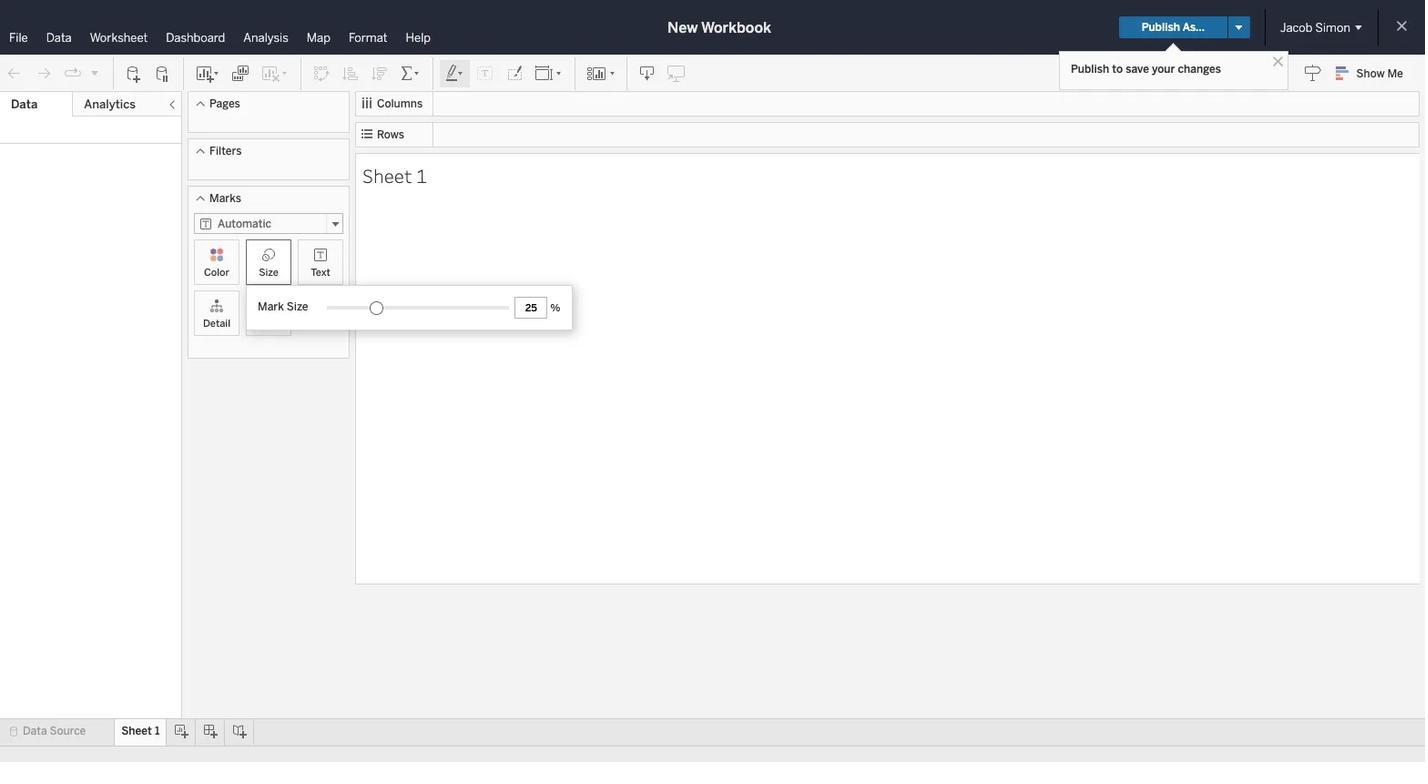 Task type: describe. For each thing, give the bounding box(es) containing it.
data source
[[23, 725, 86, 738]]

swap rows and columns image
[[312, 64, 331, 82]]

1 vertical spatial size
[[287, 300, 308, 313]]

your
[[1152, 63, 1176, 76]]

replay animation image
[[64, 64, 82, 82]]

columns
[[377, 97, 423, 110]]

detail
[[203, 318, 231, 330]]

fit image
[[535, 64, 564, 82]]

publish to save your changes
[[1071, 63, 1222, 76]]

0 horizontal spatial size
[[259, 267, 279, 279]]

analysis
[[244, 31, 289, 45]]

close image
[[1270, 53, 1287, 70]]

highlight image
[[445, 64, 466, 82]]

worksheet
[[90, 31, 148, 45]]

collapse image
[[167, 99, 178, 110]]

%
[[551, 302, 561, 314]]

1 horizontal spatial sheet 1
[[363, 163, 427, 188]]

marks
[[210, 192, 241, 205]]

0 horizontal spatial 1
[[155, 725, 160, 738]]

sort ascending image
[[342, 64, 360, 82]]

show/hide cards image
[[587, 64, 616, 82]]

to use edit in desktop, save the workbook outside of personal space image
[[668, 64, 686, 82]]

map
[[307, 31, 331, 45]]

totals image
[[400, 64, 422, 82]]

pages
[[210, 97, 240, 110]]

pause auto updates image
[[154, 64, 172, 82]]

me
[[1388, 67, 1404, 80]]

Mark Size range field
[[327, 299, 510, 310]]

0 horizontal spatial sheet
[[121, 725, 152, 738]]

show me
[[1357, 67, 1404, 80]]

filters
[[210, 145, 242, 158]]

replay animation image
[[89, 67, 100, 78]]

publish as...
[[1142, 21, 1205, 34]]

file
[[9, 31, 28, 45]]

rows
[[377, 128, 404, 141]]

color
[[204, 267, 230, 279]]

jacob
[[1281, 20, 1313, 34]]



Task type: locate. For each thing, give the bounding box(es) containing it.
analytics
[[84, 97, 136, 111]]

publish for publish to save your changes
[[1071, 63, 1110, 76]]

0 vertical spatial sheet
[[363, 163, 412, 188]]

text
[[311, 267, 330, 279]]

sheet
[[363, 163, 412, 188], [121, 725, 152, 738]]

new data source image
[[125, 64, 143, 82]]

sheet 1 down rows
[[363, 163, 427, 188]]

0 vertical spatial publish
[[1142, 21, 1181, 34]]

1 vertical spatial sheet 1
[[121, 725, 160, 738]]

1 vertical spatial sheet
[[121, 725, 152, 738]]

jacob simon
[[1281, 20, 1351, 34]]

publish left 'as...'
[[1142, 21, 1181, 34]]

to
[[1113, 63, 1124, 76]]

publish as... button
[[1119, 16, 1228, 38]]

Mark Size text field
[[515, 297, 548, 319]]

mark
[[258, 300, 284, 313]]

1
[[416, 163, 427, 188], [155, 725, 160, 738]]

0 vertical spatial data
[[46, 31, 72, 45]]

tooltip
[[253, 318, 285, 330]]

publish left to
[[1071, 63, 1110, 76]]

simon
[[1316, 20, 1351, 34]]

1 down columns
[[416, 163, 427, 188]]

show labels image
[[476, 64, 495, 82]]

sheet right source
[[121, 725, 152, 738]]

1 vertical spatial publish
[[1071, 63, 1110, 76]]

size up mark
[[259, 267, 279, 279]]

data left source
[[23, 725, 47, 738]]

0 horizontal spatial sheet 1
[[121, 725, 160, 738]]

source
[[50, 725, 86, 738]]

show me button
[[1328, 59, 1420, 87]]

workbook
[[701, 19, 772, 36]]

new workbook
[[668, 19, 772, 36]]

save
[[1126, 63, 1150, 76]]

publish
[[1142, 21, 1181, 34], [1071, 63, 1110, 76]]

dashboard
[[166, 31, 225, 45]]

1 horizontal spatial sheet
[[363, 163, 412, 188]]

0 horizontal spatial publish
[[1071, 63, 1110, 76]]

1 right source
[[155, 725, 160, 738]]

new worksheet image
[[195, 64, 220, 82]]

publish inside button
[[1142, 21, 1181, 34]]

1 horizontal spatial size
[[287, 300, 308, 313]]

0 vertical spatial 1
[[416, 163, 427, 188]]

data
[[46, 31, 72, 45], [11, 97, 38, 111], [23, 725, 47, 738]]

sheet down rows
[[363, 163, 412, 188]]

undo image
[[5, 64, 24, 82]]

as...
[[1183, 21, 1205, 34]]

size right mark
[[287, 300, 308, 313]]

show
[[1357, 67, 1385, 80]]

sheet 1 right source
[[121, 725, 160, 738]]

new
[[668, 19, 698, 36]]

data up replay animation image
[[46, 31, 72, 45]]

help
[[406, 31, 431, 45]]

1 horizontal spatial publish
[[1142, 21, 1181, 34]]

0 vertical spatial size
[[259, 267, 279, 279]]

data down undo image
[[11, 97, 38, 111]]

clear sheet image
[[261, 64, 290, 82]]

redo image
[[35, 64, 53, 82]]

1 vertical spatial 1
[[155, 725, 160, 738]]

2 vertical spatial data
[[23, 725, 47, 738]]

sheet 1
[[363, 163, 427, 188], [121, 725, 160, 738]]

1 vertical spatial data
[[11, 97, 38, 111]]

duplicate image
[[231, 64, 250, 82]]

format
[[349, 31, 388, 45]]

1 horizontal spatial 1
[[416, 163, 427, 188]]

format workbook image
[[506, 64, 524, 82]]

data guide image
[[1304, 64, 1323, 82]]

size
[[259, 267, 279, 279], [287, 300, 308, 313]]

sort descending image
[[371, 64, 389, 82]]

0 vertical spatial sheet 1
[[363, 163, 427, 188]]

changes
[[1178, 63, 1222, 76]]

download image
[[639, 64, 657, 82]]

mark size
[[258, 300, 308, 313]]

publish for publish as...
[[1142, 21, 1181, 34]]



Task type: vqa. For each thing, say whether or not it's contained in the screenshot.
1 Item Selected
no



